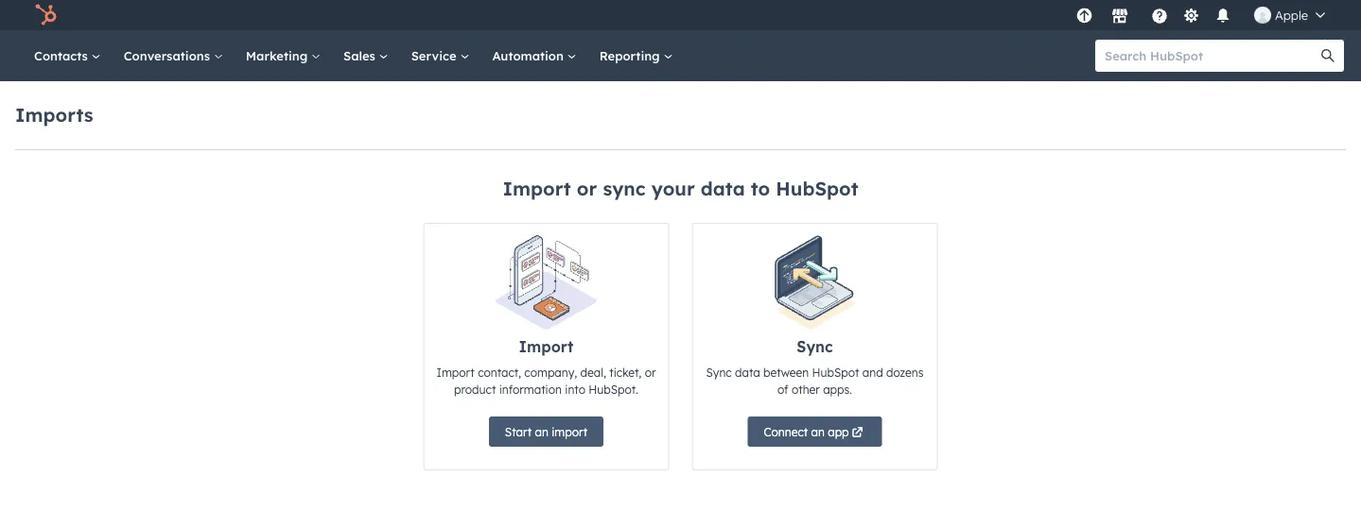 Task type: locate. For each thing, give the bounding box(es) containing it.
import
[[552, 425, 588, 440]]

reporting
[[600, 48, 664, 63]]

an
[[535, 425, 549, 440], [811, 425, 825, 440]]

search image
[[1322, 49, 1335, 62]]

or
[[577, 177, 597, 201], [645, 366, 656, 380]]

0 vertical spatial sync
[[797, 338, 833, 357]]

ticket,
[[610, 366, 642, 380]]

1 vertical spatial data
[[735, 366, 761, 380]]

contacts link
[[23, 30, 112, 81]]

product
[[454, 383, 496, 397]]

import up company, on the bottom left of the page
[[519, 338, 574, 357]]

hubspot up the apps. at the right of the page
[[812, 366, 860, 380]]

reporting link
[[588, 30, 685, 81]]

import
[[503, 177, 571, 201], [519, 338, 574, 357], [437, 366, 475, 380]]

marketing link
[[234, 30, 332, 81]]

into
[[565, 383, 586, 397]]

1 vertical spatial import
[[519, 338, 574, 357]]

upgrade image
[[1076, 8, 1093, 25]]

0 horizontal spatial or
[[577, 177, 597, 201]]

sync left between
[[706, 366, 732, 380]]

dozens
[[887, 366, 924, 380]]

0 horizontal spatial an
[[535, 425, 549, 440]]

sync
[[797, 338, 833, 357], [706, 366, 732, 380]]

start
[[505, 425, 532, 440]]

apps.
[[823, 383, 853, 397]]

or inside import import contact, company, deal, ticket, or product information into hubspot.
[[645, 366, 656, 380]]

apple
[[1276, 7, 1309, 23]]

or right ticket, at bottom
[[645, 366, 656, 380]]

import up the product on the bottom
[[437, 366, 475, 380]]

1 horizontal spatial an
[[811, 425, 825, 440]]

conversations link
[[112, 30, 234, 81]]

marketplaces image
[[1112, 9, 1129, 26]]

service link
[[400, 30, 481, 81]]

apple menu
[[1071, 0, 1339, 30]]

0 vertical spatial or
[[577, 177, 597, 201]]

hubspot right the to
[[776, 177, 859, 201]]

other
[[792, 383, 820, 397]]

data left the to
[[701, 177, 745, 201]]

import or sync your data to hubspot
[[503, 177, 859, 201]]

an left the app at the bottom right of page
[[811, 425, 825, 440]]

1 vertical spatial or
[[645, 366, 656, 380]]

0 vertical spatial import
[[503, 177, 571, 201]]

1 an from the left
[[535, 425, 549, 440]]

search button
[[1312, 40, 1345, 72]]

or left sync
[[577, 177, 597, 201]]

information
[[499, 383, 562, 397]]

data left between
[[735, 366, 761, 380]]

2 an from the left
[[811, 425, 825, 440]]

1 horizontal spatial sync
[[797, 338, 833, 357]]

hubspot inside "sync sync data between hubspot and dozens of other apps."
[[812, 366, 860, 380]]

data inside "sync sync data between hubspot and dozens of other apps."
[[735, 366, 761, 380]]

an inside 'button'
[[535, 425, 549, 440]]

notifications button
[[1207, 0, 1240, 30]]

contact,
[[478, 366, 521, 380]]

conversations
[[124, 48, 214, 63]]

hubspot
[[776, 177, 859, 201], [812, 366, 860, 380]]

import left sync
[[503, 177, 571, 201]]

an right start on the left of the page
[[535, 425, 549, 440]]

Search HubSpot search field
[[1096, 40, 1328, 72]]

marketing
[[246, 48, 311, 63]]

settings link
[[1180, 5, 1204, 25]]

notifications image
[[1215, 9, 1232, 26]]

0 horizontal spatial sync
[[706, 366, 732, 380]]

settings image
[[1183, 8, 1200, 25]]

an for connect
[[811, 425, 825, 440]]

data
[[701, 177, 745, 201], [735, 366, 761, 380]]

sync up between
[[797, 338, 833, 357]]

1 vertical spatial hubspot
[[812, 366, 860, 380]]

1 horizontal spatial or
[[645, 366, 656, 380]]

help image
[[1152, 9, 1169, 26]]

hubspot image
[[34, 4, 57, 26]]

start an import
[[505, 425, 588, 440]]

an inside 'link'
[[811, 425, 825, 440]]

import for sync
[[503, 177, 571, 201]]

company,
[[525, 366, 577, 380]]



Task type: vqa. For each thing, say whether or not it's contained in the screenshot.
Search activities search field
no



Task type: describe. For each thing, give the bounding box(es) containing it.
service
[[411, 48, 460, 63]]

hubspot.
[[589, 383, 639, 397]]

an for start
[[535, 425, 549, 440]]

to
[[751, 177, 770, 201]]

sales link
[[332, 30, 400, 81]]

sync sync data between hubspot and dozens of other apps.
[[706, 338, 924, 397]]

2 vertical spatial import
[[437, 366, 475, 380]]

connect an app link
[[748, 417, 882, 448]]

app
[[828, 425, 849, 440]]

0 vertical spatial data
[[701, 177, 745, 201]]

imports
[[15, 103, 93, 126]]

0 vertical spatial hubspot
[[776, 177, 859, 201]]

bob builder image
[[1255, 7, 1272, 24]]

help button
[[1144, 0, 1176, 30]]

of
[[778, 383, 789, 397]]

your
[[652, 177, 695, 201]]

import import contact, company, deal, ticket, or product information into hubspot.
[[437, 338, 656, 397]]

sales
[[344, 48, 379, 63]]

import for contact,
[[519, 338, 574, 357]]

connect an app
[[764, 425, 849, 440]]

automation
[[492, 48, 568, 63]]

connect
[[764, 425, 808, 440]]

contacts
[[34, 48, 92, 63]]

between
[[764, 366, 809, 380]]

and
[[863, 366, 883, 380]]

1 vertical spatial sync
[[706, 366, 732, 380]]

sync
[[603, 177, 646, 201]]

hubspot link
[[23, 4, 71, 26]]

deal,
[[581, 366, 606, 380]]

upgrade link
[[1073, 5, 1097, 25]]

marketplaces button
[[1100, 0, 1140, 30]]

apple button
[[1243, 0, 1337, 30]]

start an import button
[[489, 417, 604, 448]]

automation link
[[481, 30, 588, 81]]



